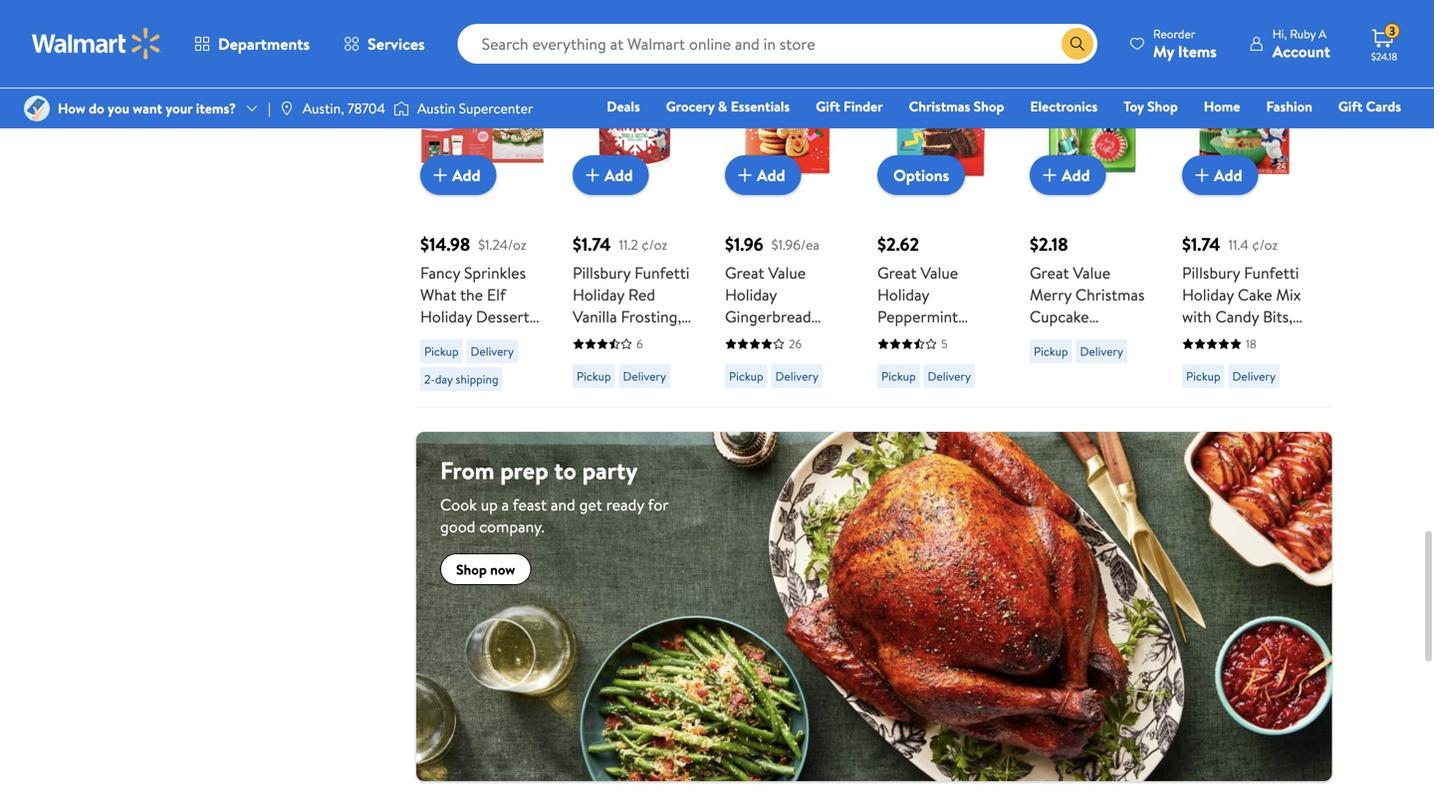 Task type: describe. For each thing, give the bounding box(es) containing it.
items
[[1178, 40, 1217, 62]]

shop for christmas shop
[[974, 97, 1005, 116]]

pillsbury for cake
[[1182, 262, 1241, 284]]

value inside $1.96 $1.96/ea great value holiday gingerbread cookie mix, 14 oz
[[768, 262, 806, 284]]

gift finder
[[816, 97, 883, 116]]

what
[[420, 284, 457, 306]]

3 add to cart image from the left
[[1038, 164, 1062, 187]]

$1.74 for pillsbury funfetti holiday cake mix with candy bits, 15.25 oz box
[[1182, 232, 1221, 257]]

red
[[628, 284, 656, 306]]

$1.24/oz
[[478, 235, 526, 254]]

prep
[[500, 454, 549, 488]]

pickup up day
[[424, 343, 459, 360]]

multicolor,
[[1030, 350, 1104, 372]]

box
[[1244, 328, 1270, 350]]

how do you want your items?
[[58, 99, 236, 118]]

great for $2.18
[[1030, 262, 1069, 284]]

add for great value merry christmas cupcake decorating kit, multicolor, 24 count
[[1062, 164, 1090, 186]]

kit, inside $14.98 $1.24/oz fancy sprinkles what the elf holiday dessert decorating kit, 12.1 oz
[[502, 328, 525, 350]]

pickup down 15.25
[[1186, 368, 1221, 385]]

toy
[[1124, 97, 1144, 116]]

$2.62 great value holiday peppermint brownie mix, 18 oz
[[878, 232, 984, 372]]

fashion link
[[1258, 96, 1322, 117]]

18 inside $2.62 great value holiday peppermint brownie mix, 18 oz
[[970, 328, 984, 350]]

add button for great value merry christmas cupcake decorating kit, multicolor, 24 count
[[1030, 156, 1106, 195]]

$1.96/ea
[[772, 235, 820, 254]]

great value holiday gingerbread cookie mix, 14 oz image
[[725, 55, 850, 179]]

mix, inside $1.96 $1.96/ea great value holiday gingerbread cookie mix, 14 oz
[[778, 328, 807, 350]]

2-
[[424, 371, 435, 388]]

oz inside $1.74 11.2 ¢/oz pillsbury funfetti holiday red vanilla frosting, 15.6 oz tub
[[602, 328, 617, 350]]

austin
[[417, 99, 456, 118]]

add to favorites list, fancy sprinkles what the elf holiday dessert decorating kit, 12.1 oz image
[[513, 63, 537, 88]]

0 horizontal spatial christmas
[[909, 97, 971, 116]]

holiday inside $1.74 11.2 ¢/oz pillsbury funfetti holiday red vanilla frosting, 15.6 oz tub
[[573, 284, 625, 306]]

delivery down 6 at top
[[623, 368, 666, 385]]

delivery down "box"
[[1233, 368, 1276, 385]]

$1.74 for pillsbury funfetti holiday red vanilla frosting, 15.6 oz tub
[[573, 232, 611, 257]]

gift for finder
[[816, 97, 840, 116]]

|
[[268, 99, 271, 118]]

5
[[941, 336, 948, 353]]

Walmart Site-Wide search field
[[458, 24, 1098, 64]]

ruby
[[1290, 25, 1316, 42]]

shop for toy shop
[[1148, 97, 1178, 116]]

registry link
[[1163, 124, 1232, 145]]

party
[[582, 454, 638, 488]]

search icon image
[[1070, 36, 1086, 52]]

add to favorites list, great value holiday gingerbread cookie mix, 14 oz image
[[818, 63, 842, 88]]

austin supercenter
[[417, 99, 533, 118]]

christmas shop
[[909, 97, 1005, 116]]

great value merry christmas cupcake decorating kit, multicolor, 24 count image
[[1030, 55, 1155, 179]]

$1.96
[[725, 232, 764, 257]]

great inside $1.96 $1.96/ea great value holiday gingerbread cookie mix, 14 oz
[[725, 262, 765, 284]]

reorder
[[1153, 25, 1196, 42]]

decorating inside $14.98 $1.24/oz fancy sprinkles what the elf holiday dessert decorating kit, 12.1 oz
[[420, 328, 498, 350]]

holiday inside $1.74 11.4 ¢/oz pillsbury funfetti holiday cake mix with candy bits, 15.25 oz box
[[1182, 284, 1234, 306]]

$1.96 $1.96/ea great value holiday gingerbread cookie mix, 14 oz
[[725, 232, 844, 350]]

pickup down brownie
[[882, 368, 916, 385]]

home link
[[1195, 96, 1250, 117]]

gift finder link
[[807, 96, 892, 117]]

26
[[789, 336, 802, 353]]

dessert
[[476, 306, 530, 328]]

frosting,
[[621, 306, 682, 328]]

departments
[[218, 33, 310, 55]]

brownie
[[878, 328, 934, 350]]

grocery
[[666, 97, 715, 116]]

6 product group from the left
[[1182, 15, 1307, 400]]

¢/oz for pillsbury funfetti holiday red vanilla frosting, 15.6 oz tub
[[642, 235, 668, 254]]

austin, 78704
[[303, 99, 385, 118]]

walmart image
[[32, 28, 161, 60]]

11.4
[[1229, 235, 1249, 254]]

sprinkles
[[464, 262, 526, 284]]

options link
[[878, 156, 965, 195]]

add button for pillsbury funfetti holiday cake mix with candy bits, 15.25 oz box
[[1182, 156, 1259, 195]]

one
[[1249, 125, 1279, 144]]

pillsbury funfetti holiday red vanilla frosting, 15.6 oz tub image
[[573, 55, 697, 179]]

up
[[481, 494, 498, 516]]

add for pillsbury funfetti holiday red vanilla frosting, 15.6 oz tub
[[605, 164, 633, 186]]

add to favorites list, pillsbury funfetti holiday cake mix with candy bits, 15.25 oz box image
[[1275, 63, 1299, 88]]

home
[[1204, 97, 1241, 116]]

grocery & essentials
[[666, 97, 790, 116]]

add for great value holiday gingerbread cookie mix, 14 oz
[[757, 164, 786, 186]]

your
[[166, 99, 193, 118]]

fancy sprinkles what the elf holiday dessert decorating kit, 12.1 oz image
[[420, 55, 545, 179]]

cook
[[440, 494, 477, 516]]

gingerbread
[[725, 306, 812, 328]]

services
[[368, 33, 425, 55]]

and
[[551, 494, 576, 516]]

great for great value holiday peppermint brownie mix, 18 oz
[[878, 262, 917, 284]]

product group containing $14.98
[[420, 15, 545, 400]]

departments button
[[177, 20, 327, 68]]

add to cart image for $1.96
[[733, 164, 757, 187]]

 image for austin, 78704
[[279, 101, 295, 117]]

add to cart image for $14.98
[[428, 164, 452, 187]]

reorder my items
[[1153, 25, 1217, 62]]

decorating inside $2.18 great value merry christmas cupcake decorating kit, multicolor, 24 count
[[1030, 328, 1108, 350]]

holiday inside $2.62 great value holiday peppermint brownie mix, 18 oz
[[878, 284, 929, 306]]

oz
[[1220, 328, 1240, 350]]

christmas shop link
[[900, 96, 1014, 117]]

2 product group from the left
[[573, 15, 697, 400]]

product group containing $2.18
[[1030, 15, 1155, 400]]

want
[[133, 99, 162, 118]]

fancy
[[420, 262, 460, 284]]

add button for pillsbury funfetti holiday red vanilla frosting, 15.6 oz tub
[[573, 156, 649, 195]]

cookie
[[725, 328, 774, 350]]

gift cards registry
[[1172, 97, 1402, 144]]

ready
[[606, 494, 644, 516]]

shop now link
[[440, 554, 531, 586]]

one debit link
[[1240, 124, 1325, 145]]

oz inside $14.98 $1.24/oz fancy sprinkles what the elf holiday dessert decorating kit, 12.1 oz
[[445, 350, 461, 372]]

hi,
[[1273, 25, 1287, 42]]

gift cards link
[[1330, 96, 1411, 117]]

candy
[[1216, 306, 1259, 328]]

$1.74 11.4 ¢/oz pillsbury funfetti holiday cake mix with candy bits, 15.25 oz box
[[1182, 232, 1301, 350]]

holiday inside $14.98 $1.24/oz fancy sprinkles what the elf holiday dessert decorating kit, 12.1 oz
[[420, 306, 472, 328]]

add to favorites list, great value holiday peppermint brownie mix, 18 oz image
[[970, 63, 994, 88]]

debit
[[1282, 125, 1316, 144]]



Task type: locate. For each thing, give the bounding box(es) containing it.
2 great from the left
[[878, 262, 917, 284]]

holiday left red
[[573, 284, 625, 306]]

finder
[[844, 97, 883, 116]]

shop left now at the left of the page
[[456, 560, 487, 580]]

1 great from the left
[[725, 262, 765, 284]]

2 kit, from the left
[[1111, 328, 1135, 350]]

1 horizontal spatial mix,
[[938, 328, 967, 350]]

shop right toy
[[1148, 97, 1178, 116]]

value up peppermint
[[921, 262, 958, 284]]

15.25
[[1182, 328, 1216, 350]]

product group containing $1.96
[[725, 15, 850, 400]]

0 horizontal spatial mix,
[[778, 328, 807, 350]]

1 horizontal spatial $1.74
[[1182, 232, 1221, 257]]

holiday up cookie
[[725, 284, 777, 306]]

0 horizontal spatial value
[[768, 262, 806, 284]]

1 vertical spatial christmas
[[1076, 284, 1145, 306]]

0 horizontal spatial shop
[[456, 560, 487, 580]]

holiday up 15.25
[[1182, 284, 1234, 306]]

1 add button from the left
[[420, 156, 497, 195]]

good
[[440, 516, 476, 538]]

funfetti inside $1.74 11.4 ¢/oz pillsbury funfetti holiday cake mix with candy bits, 15.25 oz box
[[1244, 262, 1299, 284]]

15.6
[[573, 328, 598, 350]]

0 horizontal spatial great
[[725, 262, 765, 284]]

5 product group from the left
[[1030, 15, 1155, 400]]

¢/oz inside $1.74 11.2 ¢/oz pillsbury funfetti holiday red vanilla frosting, 15.6 oz tub
[[642, 235, 668, 254]]

mix, left 14
[[778, 328, 807, 350]]

1 horizontal spatial christmas
[[1076, 284, 1145, 306]]

4 add to cart image from the left
[[1190, 164, 1214, 187]]

vanilla
[[573, 306, 617, 328]]

1 horizontal spatial ¢/oz
[[1252, 235, 1278, 254]]

elf
[[487, 284, 506, 306]]

delivery down "5"
[[928, 368, 971, 385]]

add button down essentials
[[725, 156, 801, 195]]

1 horizontal spatial kit,
[[1111, 328, 1135, 350]]

oz down peppermint
[[878, 350, 893, 372]]

add to favorites list, pillsbury funfetti holiday red vanilla frosting, 15.6 oz tub image
[[665, 63, 689, 88]]

the
[[460, 284, 483, 306]]

christmas right merry
[[1076, 284, 1145, 306]]

1 kit, from the left
[[502, 328, 525, 350]]

3
[[1390, 23, 1396, 40]]

add down austin supercenter
[[452, 164, 481, 186]]

great down the $2.18
[[1030, 262, 1069, 284]]

2 decorating from the left
[[1030, 328, 1108, 350]]

how
[[58, 99, 85, 118]]

delivery down "26"
[[776, 368, 819, 385]]

 image for austin supercenter
[[393, 99, 409, 119]]

delivery up shipping
[[471, 343, 514, 360]]

1 funfetti from the left
[[635, 262, 690, 284]]

funfetti for cake
[[1244, 262, 1299, 284]]

2 add from the left
[[605, 164, 633, 186]]

1 horizontal spatial shop
[[974, 97, 1005, 116]]

$1.74 left 11.2
[[573, 232, 611, 257]]

add to cart image
[[428, 164, 452, 187], [733, 164, 757, 187], [1038, 164, 1062, 187], [1190, 164, 1214, 187]]

Search search field
[[458, 24, 1098, 64]]

4 add button from the left
[[1030, 156, 1106, 195]]

delivery
[[471, 343, 514, 360], [1080, 343, 1124, 360], [623, 368, 666, 385], [776, 368, 819, 385], [928, 368, 971, 385], [1233, 368, 1276, 385]]

holiday
[[573, 284, 625, 306], [725, 284, 777, 306], [878, 284, 929, 306], [1182, 284, 1234, 306], [420, 306, 472, 328]]

5 add button from the left
[[1182, 156, 1259, 195]]

$2.62
[[878, 232, 919, 257]]

0 horizontal spatial gift
[[816, 97, 840, 116]]

great inside $2.18 great value merry christmas cupcake decorating kit, multicolor, 24 count
[[1030, 262, 1069, 284]]

value down $1.96/ea
[[768, 262, 806, 284]]

add to cart image for $1.74
[[1190, 164, 1214, 187]]

1 horizontal spatial value
[[921, 262, 958, 284]]

1 pillsbury from the left
[[573, 262, 631, 284]]

add button for great value holiday gingerbread cookie mix, 14 oz
[[725, 156, 801, 195]]

christmas
[[909, 97, 971, 116], [1076, 284, 1145, 306]]

pillsbury down 11.2
[[573, 262, 631, 284]]

2 horizontal spatial great
[[1030, 262, 1069, 284]]

0 horizontal spatial  image
[[279, 101, 295, 117]]

12.1
[[420, 350, 442, 372]]

grocery & essentials link
[[657, 96, 799, 117]]

18
[[970, 328, 984, 350], [1246, 336, 1257, 353]]

1 horizontal spatial great
[[878, 262, 917, 284]]

pillsbury
[[573, 262, 631, 284], [1182, 262, 1241, 284]]

great inside $2.62 great value holiday peppermint brownie mix, 18 oz
[[878, 262, 917, 284]]

get
[[579, 494, 603, 516]]

gift inside gift cards registry
[[1339, 97, 1363, 116]]

deals
[[607, 97, 640, 116]]

add
[[452, 164, 481, 186], [605, 164, 633, 186], [757, 164, 786, 186], [1062, 164, 1090, 186], [1214, 164, 1243, 186]]

day
[[435, 371, 453, 388]]

add button for fancy sprinkles what the elf holiday dessert decorating kit, 12.1 oz
[[420, 156, 497, 195]]

funfetti for red
[[635, 262, 690, 284]]

$14.98 $1.24/oz fancy sprinkles what the elf holiday dessert decorating kit, 12.1 oz
[[420, 232, 530, 372]]

2 value from the left
[[921, 262, 958, 284]]

from prep to party cook up a feast and get ready for good company.
[[440, 454, 668, 538]]

1 horizontal spatial pillsbury
[[1182, 262, 1241, 284]]

holiday down fancy
[[420, 306, 472, 328]]

add button down electronics link
[[1030, 156, 1106, 195]]

oz right 14
[[829, 328, 844, 350]]

24
[[1108, 350, 1126, 372]]

pillsbury inside $1.74 11.2 ¢/oz pillsbury funfetti holiday red vanilla frosting, 15.6 oz tub
[[573, 262, 631, 284]]

value inside $2.62 great value holiday peppermint brownie mix, 18 oz
[[921, 262, 958, 284]]

$1.74 11.2 ¢/oz pillsbury funfetti holiday red vanilla frosting, 15.6 oz tub
[[573, 232, 690, 350]]

3 great from the left
[[1030, 262, 1069, 284]]

gift left cards
[[1339, 97, 1363, 116]]

add down deals
[[605, 164, 633, 186]]

christmas inside $2.18 great value merry christmas cupcake decorating kit, multicolor, 24 count
[[1076, 284, 1145, 306]]

0 horizontal spatial pillsbury
[[573, 262, 631, 284]]

value inside $2.18 great value merry christmas cupcake decorating kit, multicolor, 24 count
[[1073, 262, 1111, 284]]

add to cart image down registry link
[[1190, 164, 1214, 187]]

hi, ruby a account
[[1273, 25, 1331, 62]]

delivery down cupcake
[[1080, 343, 1124, 360]]

¢/oz inside $1.74 11.4 ¢/oz pillsbury funfetti holiday cake mix with candy bits, 15.25 oz box
[[1252, 235, 1278, 254]]

$2.18 great value merry christmas cupcake decorating kit, multicolor, 24 count
[[1030, 232, 1145, 394]]

2 horizontal spatial value
[[1073, 262, 1111, 284]]

pickup up count
[[1034, 343, 1068, 360]]

mix
[[1276, 284, 1301, 306]]

decorating up count
[[1030, 328, 1108, 350]]

add button down deals
[[573, 156, 649, 195]]

electronics
[[1030, 97, 1098, 116]]

3 add from the left
[[757, 164, 786, 186]]

cake
[[1238, 284, 1273, 306]]

2 gift from the left
[[1339, 97, 1363, 116]]

2 horizontal spatial shop
[[1148, 97, 1178, 116]]

$1.74 left the '11.4'
[[1182, 232, 1221, 257]]

14
[[810, 328, 825, 350]]

add button down registry link
[[1182, 156, 1259, 195]]

walmart+ link
[[1333, 124, 1411, 145]]

4 add from the left
[[1062, 164, 1090, 186]]

from
[[440, 454, 495, 488]]

1 horizontal spatial gift
[[1339, 97, 1363, 116]]

funfetti down 11.2
[[635, 262, 690, 284]]

add button
[[420, 156, 497, 195], [573, 156, 649, 195], [725, 156, 801, 195], [1030, 156, 1106, 195], [1182, 156, 1259, 195]]

3 value from the left
[[1073, 262, 1111, 284]]

one debit
[[1249, 125, 1316, 144]]

¢/oz
[[642, 235, 668, 254], [1252, 235, 1278, 254]]

1 decorating from the left
[[420, 328, 498, 350]]

kit, inside $2.18 great value merry christmas cupcake decorating kit, multicolor, 24 count
[[1111, 328, 1135, 350]]

2 add to cart image from the left
[[733, 164, 757, 187]]

deals link
[[598, 96, 649, 117]]

11.2
[[619, 235, 638, 254]]

add to favorites list, great value merry christmas cupcake decorating kit, multicolor, 24 count image
[[1123, 63, 1147, 88]]

a
[[1319, 25, 1327, 42]]

austin,
[[303, 99, 344, 118]]

oz inside $1.96 $1.96/ea great value holiday gingerbread cookie mix, 14 oz
[[829, 328, 844, 350]]

christmas down add to favorites list, great value holiday peppermint brownie mix, 18 oz "icon"
[[909, 97, 971, 116]]

0 horizontal spatial funfetti
[[635, 262, 690, 284]]

gift
[[816, 97, 840, 116], [1339, 97, 1363, 116]]

for
[[648, 494, 668, 516]]

18 right "5"
[[970, 328, 984, 350]]

2 add button from the left
[[573, 156, 649, 195]]

1 horizontal spatial  image
[[393, 99, 409, 119]]

services button
[[327, 20, 442, 68]]

¢/oz right 11.2
[[642, 235, 668, 254]]

feast
[[513, 494, 547, 516]]

0 horizontal spatial decorating
[[420, 328, 498, 350]]

product group containing $2.62
[[878, 15, 1002, 400]]

add down essentials
[[757, 164, 786, 186]]

great down $1.96
[[725, 262, 765, 284]]

 image right 78704
[[393, 99, 409, 119]]

$14.98
[[420, 232, 470, 257]]

add to cart image
[[581, 164, 605, 187]]

2 pillsbury from the left
[[1182, 262, 1241, 284]]

mix, inside $2.62 great value holiday peppermint brownie mix, 18 oz
[[938, 328, 967, 350]]

gift down add to favorites list, great value holiday gingerbread cookie mix, 14 oz icon
[[816, 97, 840, 116]]

5 add from the left
[[1214, 164, 1243, 186]]

1 product group from the left
[[420, 15, 545, 400]]

you
[[108, 99, 129, 118]]

shop down add to favorites list, great value holiday peppermint brownie mix, 18 oz "icon"
[[974, 97, 1005, 116]]

3 add button from the left
[[725, 156, 801, 195]]

2 mix, from the left
[[938, 328, 967, 350]]

2 ¢/oz from the left
[[1252, 235, 1278, 254]]

2 $1.74 from the left
[[1182, 232, 1221, 257]]

oz inside $2.62 great value holiday peppermint brownie mix, 18 oz
[[878, 350, 893, 372]]

tub
[[621, 328, 645, 350]]

do
[[89, 99, 104, 118]]

now
[[490, 560, 515, 580]]

add down registry
[[1214, 164, 1243, 186]]

78704
[[348, 99, 385, 118]]

toy shop link
[[1115, 96, 1187, 117]]

value right merry
[[1073, 262, 1111, 284]]

count
[[1030, 372, 1073, 394]]

$1.74 inside $1.74 11.4 ¢/oz pillsbury funfetti holiday cake mix with candy bits, 15.25 oz box
[[1182, 232, 1221, 257]]

1 horizontal spatial 18
[[1246, 336, 1257, 353]]

add to cart image up $1.96
[[733, 164, 757, 187]]

merry
[[1030, 284, 1072, 306]]

mix, right brownie
[[938, 328, 967, 350]]

pillsbury down the '11.4'
[[1182, 262, 1241, 284]]

great down $2.62
[[878, 262, 917, 284]]

value for great value holiday peppermint brownie mix, 18 oz
[[921, 262, 958, 284]]

pickup down cookie
[[729, 368, 764, 385]]

to
[[554, 454, 577, 488]]

gift for cards
[[1339, 97, 1363, 116]]

18 right oz
[[1246, 336, 1257, 353]]

add to cart image up the $2.18
[[1038, 164, 1062, 187]]

kit, down elf
[[502, 328, 525, 350]]

pickup down 15.6
[[577, 368, 611, 385]]

decorating
[[420, 328, 498, 350], [1030, 328, 1108, 350]]

cupcake
[[1030, 306, 1089, 328]]

kit,
[[502, 328, 525, 350], [1111, 328, 1135, 350]]

cards
[[1366, 97, 1402, 116]]

oz right 12.1
[[445, 350, 461, 372]]

walmart+
[[1342, 125, 1402, 144]]

fashion
[[1267, 97, 1313, 116]]

3 product group from the left
[[725, 15, 850, 400]]

pickup
[[424, 343, 459, 360], [1034, 343, 1068, 360], [577, 368, 611, 385], [729, 368, 764, 385], [882, 368, 916, 385], [1186, 368, 1221, 385]]

account
[[1273, 40, 1331, 62]]

2 funfetti from the left
[[1244, 262, 1299, 284]]

1 horizontal spatial funfetti
[[1244, 262, 1299, 284]]

$24.18
[[1372, 50, 1398, 63]]

$1.74 inside $1.74 11.2 ¢/oz pillsbury funfetti holiday red vanilla frosting, 15.6 oz tub
[[573, 232, 611, 257]]

1 mix, from the left
[[778, 328, 807, 350]]

pillsbury funfetti holiday cake mix with candy bits, 15.25 oz box image
[[1182, 55, 1307, 179]]

add for pillsbury funfetti holiday cake mix with candy bits, 15.25 oz box
[[1214, 164, 1243, 186]]

my
[[1153, 40, 1175, 62]]

shop now
[[456, 560, 515, 580]]

¢/oz right the '11.4'
[[1252, 235, 1278, 254]]

0 vertical spatial christmas
[[909, 97, 971, 116]]

1 value from the left
[[768, 262, 806, 284]]

 image
[[24, 96, 50, 122]]

 image
[[393, 99, 409, 119], [279, 101, 295, 117]]

product group
[[420, 15, 545, 400], [573, 15, 697, 400], [725, 15, 850, 400], [878, 15, 1002, 400], [1030, 15, 1155, 400], [1182, 15, 1307, 400]]

0 horizontal spatial 18
[[970, 328, 984, 350]]

pillsbury inside $1.74 11.4 ¢/oz pillsbury funfetti holiday cake mix with candy bits, 15.25 oz box
[[1182, 262, 1241, 284]]

¢/oz for pillsbury funfetti holiday cake mix with candy bits, 15.25 oz box
[[1252, 235, 1278, 254]]

peppermint
[[878, 306, 958, 328]]

1 ¢/oz from the left
[[642, 235, 668, 254]]

funfetti inside $1.74 11.2 ¢/oz pillsbury funfetti holiday red vanilla frosting, 15.6 oz tub
[[635, 262, 690, 284]]

1 horizontal spatial decorating
[[1030, 328, 1108, 350]]

1 gift from the left
[[816, 97, 840, 116]]

items?
[[196, 99, 236, 118]]

electronics link
[[1021, 96, 1107, 117]]

shop
[[974, 97, 1005, 116], [1148, 97, 1178, 116], [456, 560, 487, 580]]

add button down austin supercenter
[[420, 156, 497, 195]]

great value holiday peppermint brownie mix, 18 oz image
[[878, 55, 1002, 179]]

holiday inside $1.96 $1.96/ea great value holiday gingerbread cookie mix, 14 oz
[[725, 284, 777, 306]]

 image right '|'
[[279, 101, 295, 117]]

funfetti down the '11.4'
[[1244, 262, 1299, 284]]

value for $2.18
[[1073, 262, 1111, 284]]

pillsbury for red
[[573, 262, 631, 284]]

4 product group from the left
[[878, 15, 1002, 400]]

0 horizontal spatial $1.74
[[573, 232, 611, 257]]

oz left the tub
[[602, 328, 617, 350]]

kit, right multicolor, on the top of page
[[1111, 328, 1135, 350]]

1 add to cart image from the left
[[428, 164, 452, 187]]

add down electronics link
[[1062, 164, 1090, 186]]

holiday up brownie
[[878, 284, 929, 306]]

add to cart image down the austin
[[428, 164, 452, 187]]

add for fancy sprinkles what the elf holiday dessert decorating kit, 12.1 oz
[[452, 164, 481, 186]]

2-day shipping
[[424, 371, 499, 388]]

0 horizontal spatial kit,
[[502, 328, 525, 350]]

1 $1.74 from the left
[[573, 232, 611, 257]]

6
[[637, 336, 643, 353]]

0 horizontal spatial ¢/oz
[[642, 235, 668, 254]]

value
[[768, 262, 806, 284], [921, 262, 958, 284], [1073, 262, 1111, 284]]

decorating up "2-day shipping"
[[420, 328, 498, 350]]

company.
[[479, 516, 545, 538]]

1 add from the left
[[452, 164, 481, 186]]



Task type: vqa. For each thing, say whether or not it's contained in the screenshot.
2nd Add button from left
yes



